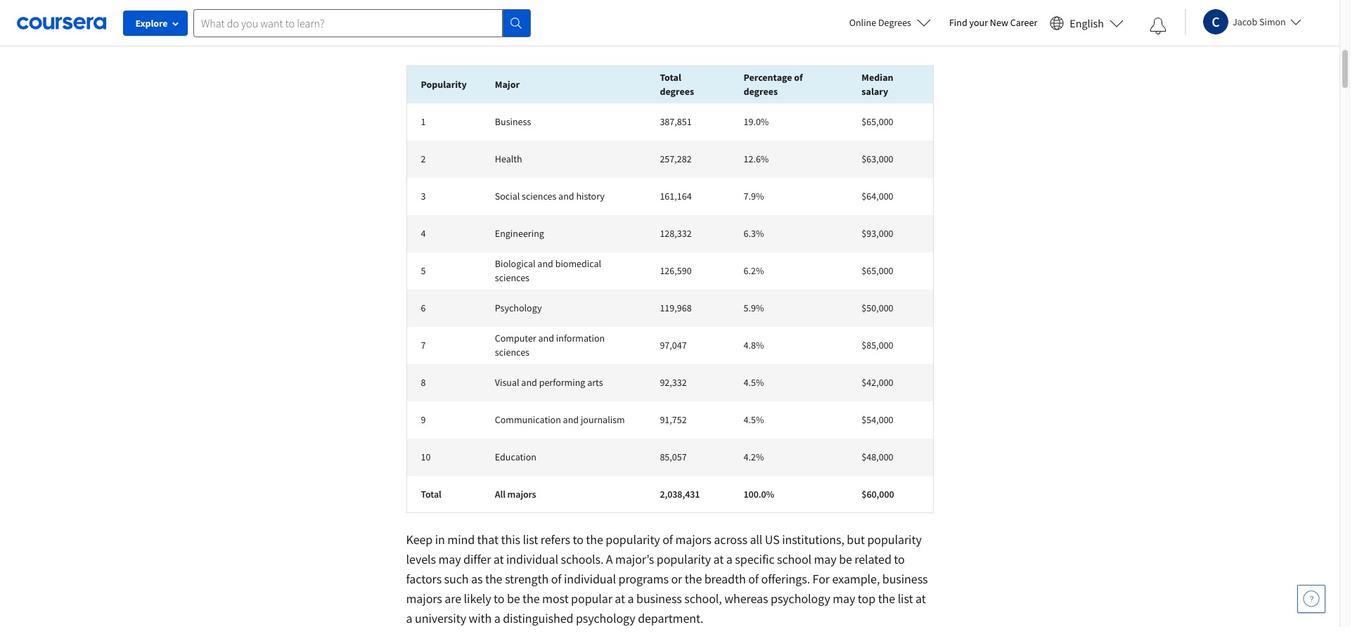 Task type: describe. For each thing, give the bounding box(es) containing it.
factors
[[406, 571, 442, 587]]

of up most on the bottom left of the page
[[551, 571, 562, 587]]

$64,000
[[862, 190, 894, 203]]

but
[[847, 532, 865, 548]]

summary
[[450, 30, 499, 46]]

6.3%
[[744, 227, 764, 240]]

5
[[421, 264, 426, 277]]

coursera image
[[17, 11, 106, 34]]

schools.
[[561, 551, 604, 568]]

that
[[477, 532, 499, 548]]

simon
[[1260, 15, 1286, 28]]

$63,000
[[862, 153, 894, 165]]

show notifications image
[[1150, 18, 1167, 34]]

mind
[[447, 532, 475, 548]]

find
[[949, 16, 968, 29]]

0 horizontal spatial majors
[[406, 591, 442, 607]]

total for total degrees
[[660, 71, 681, 84]]

related
[[855, 551, 892, 568]]

top
[[858, 591, 876, 607]]

3
[[421, 190, 426, 203]]

at up 'breadth'
[[714, 551, 724, 568]]

2 horizontal spatial majors
[[675, 532, 712, 548]]

biomedical
[[555, 257, 601, 270]]

programs
[[619, 571, 669, 587]]

arts
[[587, 376, 603, 389]]

1 horizontal spatial psychology
[[771, 591, 830, 607]]

$50,000
[[862, 302, 894, 314]]

a
[[606, 551, 613, 568]]

4.5% for 92,332
[[744, 376, 764, 389]]

whereas
[[725, 591, 768, 607]]

sciences for computer
[[495, 346, 530, 359]]

popularity up major's
[[606, 532, 660, 548]]

new
[[990, 16, 1008, 29]]

4.8%
[[744, 339, 764, 352]]

likely
[[464, 591, 491, 607]]

1 degrees from the left
[[660, 85, 694, 98]]

major
[[495, 78, 520, 91]]

total for total
[[421, 488, 442, 501]]

257,282
[[660, 153, 692, 165]]

biological
[[495, 257, 536, 270]]

c
[[1212, 12, 1220, 30]]

and for communication
[[563, 414, 579, 426]]

387,851
[[660, 115, 692, 128]]

19.0%
[[744, 115, 769, 128]]

information
[[556, 332, 605, 345]]

119,968
[[660, 302, 692, 314]]

percentage
[[744, 71, 792, 84]]

degrees inside percentage of degrees
[[744, 85, 778, 98]]

126,590
[[660, 264, 692, 277]]

english
[[1070, 16, 1104, 30]]

school,
[[684, 591, 722, 607]]

a down programs
[[628, 591, 634, 607]]

most
[[542, 591, 569, 607]]

help center image
[[1303, 591, 1320, 608]]

this
[[501, 532, 520, 548]]

english button
[[1045, 0, 1129, 46]]

a right with
[[494, 610, 501, 627]]

breadth
[[704, 571, 746, 587]]

128,332
[[660, 227, 692, 240]]

all
[[495, 488, 506, 501]]

visual and performing arts
[[495, 376, 603, 389]]

online
[[849, 16, 876, 29]]

the down strength
[[523, 591, 540, 607]]

4
[[421, 227, 426, 240]]

6
[[421, 302, 426, 314]]

salary
[[862, 85, 888, 98]]

differ
[[463, 551, 491, 568]]

and for biological
[[538, 257, 553, 270]]

5.9%
[[744, 302, 764, 314]]

university
[[415, 610, 466, 627]]

$65,000 for 19.0%
[[862, 115, 894, 128]]

0 vertical spatial sciences
[[522, 190, 556, 203]]

for
[[813, 571, 830, 587]]

1 vertical spatial individual
[[564, 571, 616, 587]]

7
[[421, 339, 426, 352]]

2
[[421, 153, 426, 165]]

may up such
[[438, 551, 461, 568]]

business
[[495, 115, 531, 128]]

and for visual
[[521, 376, 537, 389]]

such
[[444, 571, 469, 587]]

median salary
[[862, 71, 894, 98]]

we
[[543, 30, 559, 46]]

popularity up or
[[657, 551, 711, 568]]

0 horizontal spatial individual
[[506, 551, 558, 568]]

8
[[421, 376, 426, 389]]

are
[[445, 591, 461, 607]]

0 horizontal spatial business
[[636, 591, 682, 607]]

161,164
[[660, 190, 692, 203]]

or
[[671, 571, 682, 587]]

of inside percentage of degrees
[[794, 71, 803, 84]]

online degrees
[[849, 16, 911, 29]]

85,057
[[660, 451, 687, 463]]

the right as
[[485, 571, 502, 587]]

1 horizontal spatial be
[[839, 551, 852, 568]]

$85,000
[[862, 339, 894, 352]]

your
[[969, 16, 988, 29]]

jacob simon
[[1233, 15, 1286, 28]]

popularity
[[421, 78, 467, 91]]

major's
[[615, 551, 654, 568]]

keep
[[406, 532, 433, 548]]

explore button
[[123, 11, 188, 36]]

here's
[[406, 30, 439, 46]]

$60,000
[[862, 488, 894, 501]]

what
[[515, 30, 541, 46]]

1 vertical spatial be
[[507, 591, 520, 607]]

may left the top
[[833, 591, 855, 607]]



Task type: locate. For each thing, give the bounding box(es) containing it.
1 $65,000 from the top
[[862, 115, 894, 128]]

distinguished
[[503, 610, 573, 627]]

$65,000 down salary
[[862, 115, 894, 128]]

1 vertical spatial business
[[636, 591, 682, 607]]

levels
[[406, 551, 436, 568]]

0 vertical spatial 4.5%
[[744, 376, 764, 389]]

a left university
[[406, 610, 412, 627]]

total
[[660, 71, 681, 84], [421, 488, 442, 501]]

97,047
[[660, 339, 687, 352]]

0 horizontal spatial to
[[494, 591, 505, 607]]

and inside biological and biomedical sciences
[[538, 257, 553, 270]]

4.5%
[[744, 376, 764, 389], [744, 414, 764, 426]]

0 vertical spatial business
[[882, 571, 928, 587]]

and inside computer and information sciences
[[538, 332, 554, 345]]

total inside total degrees
[[660, 71, 681, 84]]

1 vertical spatial total
[[421, 488, 442, 501]]

sciences right social
[[522, 190, 556, 203]]

biological and biomedical sciences
[[495, 257, 601, 284]]

1 4.5% from the top
[[744, 376, 764, 389]]

2 vertical spatial sciences
[[495, 346, 530, 359]]

here's a summary of what we found:
[[406, 30, 595, 46]]

2 vertical spatial to
[[494, 591, 505, 607]]

in
[[435, 532, 445, 548]]

total up the 387,851
[[660, 71, 681, 84]]

2,038,431
[[660, 488, 700, 501]]

social
[[495, 190, 520, 203]]

100.0%
[[744, 488, 774, 501]]

at right "popular"
[[615, 591, 625, 607]]

0 horizontal spatial psychology
[[576, 610, 636, 627]]

0 vertical spatial individual
[[506, 551, 558, 568]]

jacob
[[1233, 15, 1258, 28]]

social sciences and history
[[495, 190, 605, 203]]

the right the top
[[878, 591, 895, 607]]

example,
[[832, 571, 880, 587]]

$42,000
[[862, 376, 894, 389]]

list
[[523, 532, 538, 548], [898, 591, 913, 607]]

1 horizontal spatial total
[[660, 71, 681, 84]]

be down strength
[[507, 591, 520, 607]]

career
[[1010, 16, 1038, 29]]

the right or
[[685, 571, 702, 587]]

find your new career
[[949, 16, 1038, 29]]

1 vertical spatial majors
[[675, 532, 712, 548]]

popular
[[571, 591, 612, 607]]

as
[[471, 571, 483, 587]]

communication and journalism
[[495, 414, 625, 426]]

0 vertical spatial list
[[523, 532, 538, 548]]

at right the top
[[916, 591, 926, 607]]

$65,000 for 6.2%
[[862, 264, 894, 277]]

may
[[438, 551, 461, 568], [814, 551, 837, 568], [833, 591, 855, 607]]

and left history
[[558, 190, 574, 203]]

1
[[421, 115, 426, 128]]

1 vertical spatial $65,000
[[862, 264, 894, 277]]

computer and information sciences
[[495, 332, 605, 359]]

business down related
[[882, 571, 928, 587]]

the up schools. at the left bottom
[[586, 532, 603, 548]]

psychology
[[771, 591, 830, 607], [576, 610, 636, 627]]

12.6%
[[744, 153, 769, 165]]

of down specific on the bottom of page
[[748, 571, 759, 587]]

1 vertical spatial sciences
[[495, 271, 530, 284]]

department.
[[638, 610, 704, 627]]

2 degrees from the left
[[744, 85, 778, 98]]

strength
[[505, 571, 549, 587]]

sciences down the 'computer'
[[495, 346, 530, 359]]

1 vertical spatial to
[[894, 551, 905, 568]]

may up for
[[814, 551, 837, 568]]

to up schools. at the left bottom
[[573, 532, 584, 548]]

7.9%
[[744, 190, 764, 203]]

1 horizontal spatial business
[[882, 571, 928, 587]]

1 vertical spatial list
[[898, 591, 913, 607]]

to right related
[[894, 551, 905, 568]]

2 vertical spatial majors
[[406, 591, 442, 607]]

majors
[[507, 488, 536, 501], [675, 532, 712, 548], [406, 591, 442, 607]]

explore
[[135, 17, 168, 30]]

majors left across at the right of the page
[[675, 532, 712, 548]]

psychology down "popular"
[[576, 610, 636, 627]]

visual
[[495, 376, 519, 389]]

0 horizontal spatial degrees
[[660, 85, 694, 98]]

and right visual
[[521, 376, 537, 389]]

found:
[[561, 30, 595, 46]]

0 vertical spatial $65,000
[[862, 115, 894, 128]]

0 vertical spatial psychology
[[771, 591, 830, 607]]

performing
[[539, 376, 585, 389]]

1 horizontal spatial individual
[[564, 571, 616, 587]]

1 horizontal spatial list
[[898, 591, 913, 607]]

popularity up related
[[867, 532, 922, 548]]

None search field
[[193, 9, 531, 37]]

0 horizontal spatial be
[[507, 591, 520, 607]]

of up or
[[663, 532, 673, 548]]

and for computer
[[538, 332, 554, 345]]

and
[[558, 190, 574, 203], [538, 257, 553, 270], [538, 332, 554, 345], [521, 376, 537, 389], [563, 414, 579, 426]]

$48,000
[[862, 451, 894, 463]]

psychology down offerings.
[[771, 591, 830, 607]]

a down across at the right of the page
[[726, 551, 733, 568]]

degrees up the 387,851
[[660, 85, 694, 98]]

keep in mind that this list refers to the popularity of majors across all us institutions, but popularity levels may differ at individual schools. a major's popularity at a specific school may be related to factors such as the strength of individual programs or the breadth of offerings. for example, business majors are likely to be the most popular at a business school, whereas psychology may top the list at a university with a distinguished psychology department.
[[406, 532, 928, 627]]

0 horizontal spatial list
[[523, 532, 538, 548]]

of right percentage
[[794, 71, 803, 84]]

0 vertical spatial majors
[[507, 488, 536, 501]]

history
[[576, 190, 605, 203]]

business
[[882, 571, 928, 587], [636, 591, 682, 607]]

4.5% up '4.2%'
[[744, 414, 764, 426]]

degrees
[[878, 16, 911, 29]]

find your new career link
[[942, 14, 1045, 32]]

education
[[495, 451, 537, 463]]

journalism
[[581, 414, 625, 426]]

sciences down biological
[[495, 271, 530, 284]]

0 vertical spatial be
[[839, 551, 852, 568]]

a right the here's
[[441, 30, 447, 46]]

individual up "popular"
[[564, 571, 616, 587]]

us
[[765, 532, 780, 548]]

2 horizontal spatial to
[[894, 551, 905, 568]]

all
[[750, 532, 763, 548]]

refers
[[541, 532, 570, 548]]

0 vertical spatial to
[[573, 532, 584, 548]]

$93,000
[[862, 227, 894, 240]]

communication
[[495, 414, 561, 426]]

1 horizontal spatial majors
[[507, 488, 536, 501]]

4.5% for 91,752
[[744, 414, 764, 426]]

majors right all
[[507, 488, 536, 501]]

$65,000 down "$93,000"
[[862, 264, 894, 277]]

$65,000
[[862, 115, 894, 128], [862, 264, 894, 277]]

1 vertical spatial 4.5%
[[744, 414, 764, 426]]

sciences inside biological and biomedical sciences
[[495, 271, 530, 284]]

degrees down percentage
[[744, 85, 778, 98]]

to right likely
[[494, 591, 505, 607]]

be down but
[[839, 551, 852, 568]]

What do you want to learn? text field
[[193, 9, 503, 37]]

list right the this
[[523, 532, 538, 548]]

1 vertical spatial psychology
[[576, 610, 636, 627]]

1 horizontal spatial degrees
[[744, 85, 778, 98]]

institutions,
[[782, 532, 845, 548]]

sciences for biological
[[495, 271, 530, 284]]

0 horizontal spatial total
[[421, 488, 442, 501]]

psychology
[[495, 302, 542, 314]]

business up the "department."
[[636, 591, 682, 607]]

0 vertical spatial total
[[660, 71, 681, 84]]

with
[[469, 610, 492, 627]]

91,752
[[660, 414, 687, 426]]

be
[[839, 551, 852, 568], [507, 591, 520, 607]]

online degrees button
[[838, 7, 942, 38]]

2 4.5% from the top
[[744, 414, 764, 426]]

school
[[777, 551, 812, 568]]

1 horizontal spatial to
[[573, 532, 584, 548]]

and right biological
[[538, 257, 553, 270]]

and left journalism
[[563, 414, 579, 426]]

majors down factors
[[406, 591, 442, 607]]

at
[[494, 551, 504, 568], [714, 551, 724, 568], [615, 591, 625, 607], [916, 591, 926, 607]]

sciences inside computer and information sciences
[[495, 346, 530, 359]]

and right the 'computer'
[[538, 332, 554, 345]]

percentage of degrees
[[744, 71, 803, 98]]

at right differ
[[494, 551, 504, 568]]

4.5% down 4.8%
[[744, 376, 764, 389]]

total down 10
[[421, 488, 442, 501]]

individual up strength
[[506, 551, 558, 568]]

of left what
[[502, 30, 512, 46]]

specific
[[735, 551, 775, 568]]

list right the top
[[898, 591, 913, 607]]

2 $65,000 from the top
[[862, 264, 894, 277]]

total degrees
[[660, 71, 694, 98]]



Task type: vqa. For each thing, say whether or not it's contained in the screenshot.
'gain'
no



